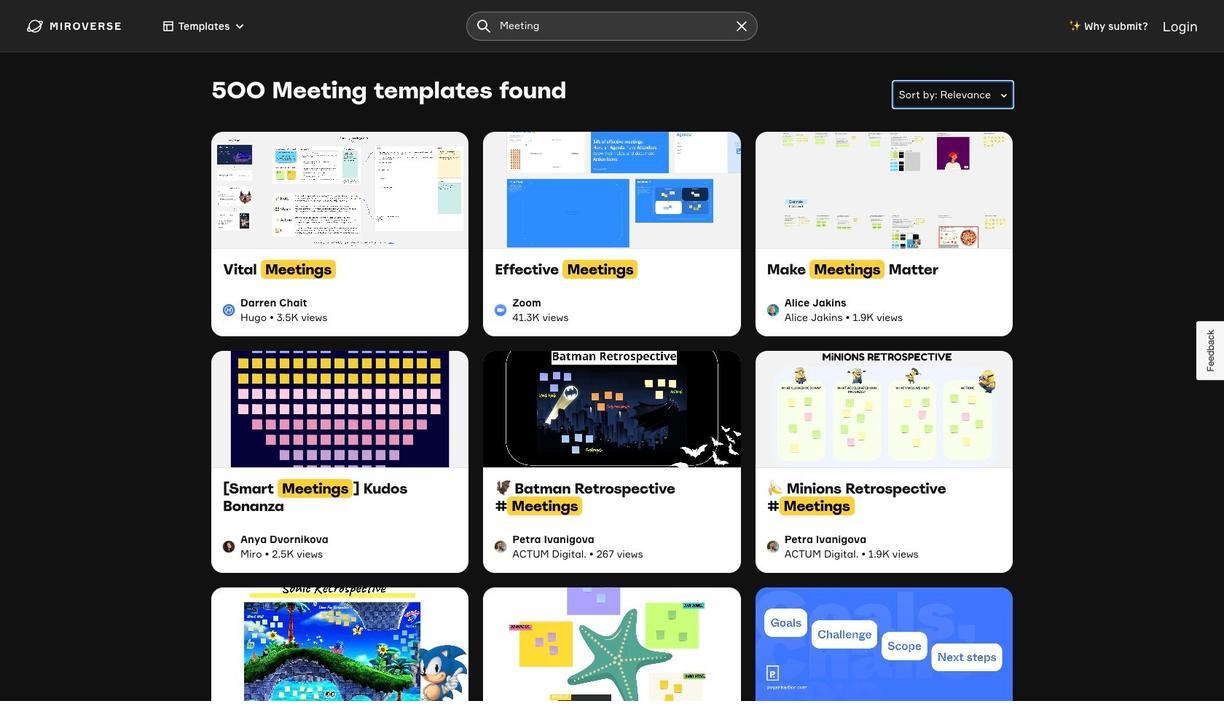 Task type: vqa. For each thing, say whether or not it's contained in the screenshot.
SPAGX icon
no



Task type: describe. For each thing, give the bounding box(es) containing it.
Search by topic, company or creator search field
[[466, 11, 758, 40]]

like template with 9 likes image
[[505, 372, 516, 383]]



Task type: locate. For each thing, give the bounding box(es) containing it.
reset search image
[[733, 17, 751, 35]]

None search field
[[466, 11, 758, 40]]



